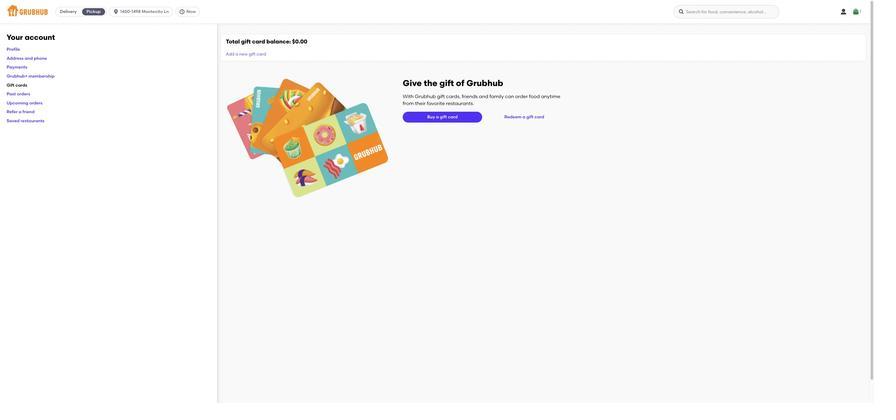 Task type: describe. For each thing, give the bounding box(es) containing it.
give the gift of grubhub
[[403, 78, 504, 88]]

phone
[[34, 56, 47, 61]]

past orders
[[7, 92, 30, 97]]

give
[[403, 78, 422, 88]]

now
[[187, 9, 196, 14]]

delivery
[[60, 9, 77, 14]]

payments link
[[7, 65, 27, 70]]

1498
[[132, 9, 141, 14]]

a for redeem
[[523, 115, 526, 120]]

new
[[239, 52, 248, 57]]

gift up add a new gift card
[[241, 38, 251, 45]]

restaurants.
[[446, 101, 475, 106]]

gift card image
[[227, 78, 389, 198]]

upcoming orders
[[7, 101, 43, 106]]

saved
[[7, 118, 20, 124]]

buy a gift card link
[[403, 112, 483, 123]]

and inside with grubhub gift cards, friends and family can order food anytime from their favorite restaurants.
[[479, 94, 489, 99]]

food
[[529, 94, 540, 99]]

orders for past orders
[[17, 92, 30, 97]]

cards
[[15, 83, 27, 88]]

balance:
[[267, 38, 291, 45]]

1400-
[[120, 9, 132, 14]]

can
[[505, 94, 514, 99]]

gift for give the gift of grubhub
[[440, 78, 454, 88]]

ln
[[164, 9, 169, 14]]

membership
[[29, 74, 55, 79]]

grubhub+ membership
[[7, 74, 55, 79]]

gift for redeem a gift card
[[527, 115, 534, 120]]

redeem a gift card
[[505, 115, 545, 120]]

1 horizontal spatial grubhub
[[467, 78, 504, 88]]

orders for upcoming orders
[[29, 101, 43, 106]]

redeem a gift card button
[[502, 112, 547, 123]]

gift for with grubhub gift cards, friends and family can order food anytime from their favorite restaurants.
[[437, 94, 445, 99]]

upcoming
[[7, 101, 28, 106]]

past
[[7, 92, 16, 97]]

card up add a new gift card
[[252, 38, 265, 45]]

0 vertical spatial and
[[25, 56, 33, 61]]

their
[[415, 101, 426, 106]]

friend
[[22, 110, 35, 115]]

refer a friend
[[7, 110, 35, 115]]

gift cards link
[[7, 83, 27, 88]]

redeem
[[505, 115, 522, 120]]

grubhub+ membership link
[[7, 74, 55, 79]]

payments
[[7, 65, 27, 70]]

a for refer
[[19, 110, 21, 115]]

saved restaurants link
[[7, 118, 44, 124]]

svg image for 1
[[853, 8, 860, 15]]

address and phone link
[[7, 56, 47, 61]]

total gift card balance: $0.00
[[226, 38, 308, 45]]

cards,
[[446, 94, 461, 99]]

with
[[403, 94, 414, 99]]

refer
[[7, 110, 18, 115]]



Task type: vqa. For each thing, say whether or not it's contained in the screenshot.
the cash. on the top of page
no



Task type: locate. For each thing, give the bounding box(es) containing it.
1 vertical spatial orders
[[29, 101, 43, 106]]

now button
[[175, 7, 202, 17]]

card down total gift card balance: $0.00
[[257, 52, 266, 57]]

card
[[252, 38, 265, 45], [257, 52, 266, 57], [448, 115, 458, 120], [535, 115, 545, 120]]

refer a friend link
[[7, 110, 35, 115]]

gift right redeem
[[527, 115, 534, 120]]

0 vertical spatial orders
[[17, 92, 30, 97]]

0 horizontal spatial svg image
[[113, 9, 119, 15]]

svg image
[[113, 9, 119, 15], [679, 9, 685, 15]]

grubhub up with grubhub gift cards, friends and family can order food anytime from their favorite restaurants.
[[467, 78, 504, 88]]

montecito
[[142, 9, 163, 14]]

gift right new
[[249, 52, 256, 57]]

1 horizontal spatial and
[[479, 94, 489, 99]]

your account
[[7, 33, 55, 42]]

gift inside "button"
[[527, 115, 534, 120]]

svg image inside 1400-1498 montecito ln button
[[113, 9, 119, 15]]

pickup button
[[81, 7, 106, 17]]

gift up favorite
[[437, 94, 445, 99]]

1 vertical spatial and
[[479, 94, 489, 99]]

orders
[[17, 92, 30, 97], [29, 101, 43, 106]]

svg image inside 'now' button
[[179, 9, 185, 15]]

1400-1498 montecito ln button
[[109, 7, 175, 17]]

past orders link
[[7, 92, 30, 97]]

a
[[236, 52, 238, 57], [19, 110, 21, 115], [436, 115, 439, 120], [523, 115, 526, 120]]

and
[[25, 56, 33, 61], [479, 94, 489, 99]]

account
[[25, 33, 55, 42]]

grubhub
[[467, 78, 504, 88], [415, 94, 436, 99]]

a right buy
[[436, 115, 439, 120]]

0 horizontal spatial svg image
[[179, 9, 185, 15]]

a inside "button"
[[523, 115, 526, 120]]

friends
[[462, 94, 478, 99]]

buy a gift card
[[428, 115, 458, 120]]

1400-1498 montecito ln
[[120, 9, 169, 14]]

family
[[490, 94, 504, 99]]

gift left of
[[440, 78, 454, 88]]

grubhub up their
[[415, 94, 436, 99]]

anytime
[[541, 94, 561, 99]]

card down "food"
[[535, 115, 545, 120]]

the
[[424, 78, 438, 88]]

grubhub inside with grubhub gift cards, friends and family can order food anytime from their favorite restaurants.
[[415, 94, 436, 99]]

pickup
[[87, 9, 101, 14]]

1 svg image from the left
[[113, 9, 119, 15]]

gift
[[241, 38, 251, 45], [249, 52, 256, 57], [440, 78, 454, 88], [437, 94, 445, 99], [440, 115, 447, 120], [527, 115, 534, 120]]

main navigation navigation
[[0, 0, 870, 24]]

orders up friend
[[29, 101, 43, 106]]

buy
[[428, 115, 435, 120]]

profile link
[[7, 47, 20, 52]]

Search for food, convenience, alcohol... search field
[[674, 5, 780, 18]]

with grubhub gift cards, friends and family can order food anytime from their favorite restaurants.
[[403, 94, 561, 106]]

0 horizontal spatial and
[[25, 56, 33, 61]]

gift right buy
[[440, 115, 447, 120]]

saved restaurants
[[7, 118, 44, 124]]

card down restaurants.
[[448, 115, 458, 120]]

and left 'phone'
[[25, 56, 33, 61]]

gift
[[7, 83, 14, 88]]

gift cards
[[7, 83, 27, 88]]

2 horizontal spatial svg image
[[853, 8, 860, 15]]

a left new
[[236, 52, 238, 57]]

svg image inside 1 button
[[853, 8, 860, 15]]

orders up upcoming orders
[[17, 92, 30, 97]]

0 horizontal spatial grubhub
[[415, 94, 436, 99]]

and left family at the top of page
[[479, 94, 489, 99]]

$0.00
[[292, 38, 308, 45]]

order
[[516, 94, 528, 99]]

add a new gift card
[[226, 52, 266, 57]]

upcoming orders link
[[7, 101, 43, 106]]

0 vertical spatial grubhub
[[467, 78, 504, 88]]

a right redeem
[[523, 115, 526, 120]]

from
[[403, 101, 414, 106]]

total
[[226, 38, 240, 45]]

a for buy
[[436, 115, 439, 120]]

svg image
[[841, 8, 848, 15], [853, 8, 860, 15], [179, 9, 185, 15]]

grubhub+
[[7, 74, 28, 79]]

restaurants
[[21, 118, 44, 124]]

card inside "button"
[[535, 115, 545, 120]]

a right "refer"
[[19, 110, 21, 115]]

of
[[456, 78, 465, 88]]

1 horizontal spatial svg image
[[841, 8, 848, 15]]

a for add
[[236, 52, 238, 57]]

favorite
[[427, 101, 445, 106]]

gift inside with grubhub gift cards, friends and family can order food anytime from their favorite restaurants.
[[437, 94, 445, 99]]

add
[[226, 52, 235, 57]]

address and phone
[[7, 56, 47, 61]]

profile
[[7, 47, 20, 52]]

2 svg image from the left
[[679, 9, 685, 15]]

your
[[7, 33, 23, 42]]

1
[[860, 9, 862, 14]]

delivery button
[[56, 7, 81, 17]]

1 button
[[853, 6, 862, 17]]

gift for buy a gift card
[[440, 115, 447, 120]]

1 horizontal spatial svg image
[[679, 9, 685, 15]]

address
[[7, 56, 24, 61]]

1 vertical spatial grubhub
[[415, 94, 436, 99]]

svg image for now
[[179, 9, 185, 15]]



